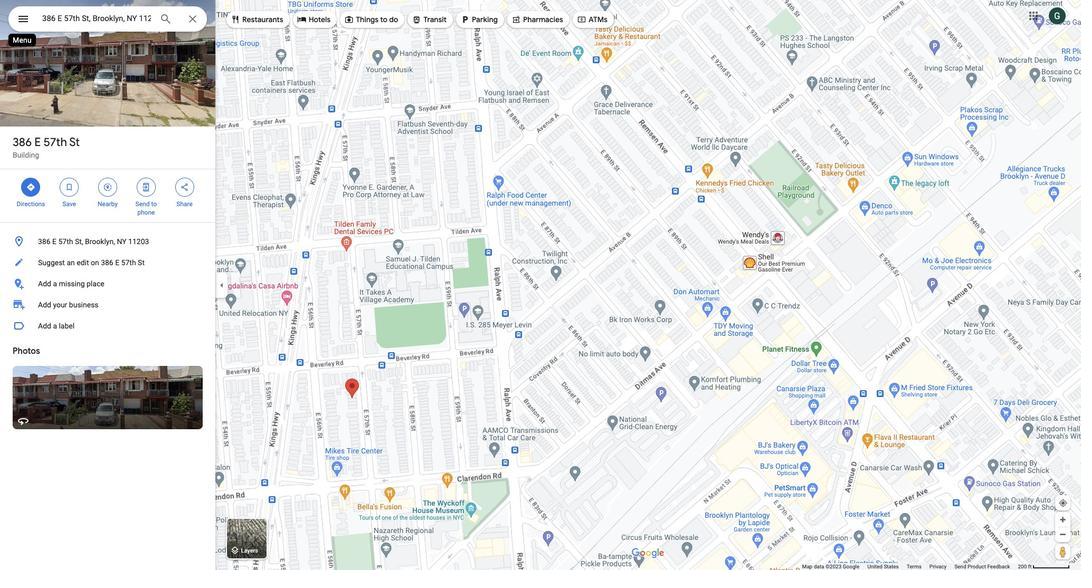 Task type: describe. For each thing, give the bounding box(es) containing it.
feedback
[[988, 565, 1010, 570]]

privacy button
[[930, 564, 947, 571]]

add for add a missing place
[[38, 280, 51, 288]]

show your location image
[[1059, 499, 1068, 509]]


[[412, 14, 422, 25]]

missing
[[59, 280, 85, 288]]


[[180, 182, 189, 193]]

a for missing
[[53, 280, 57, 288]]

add for add your business
[[38, 301, 51, 309]]

your
[[53, 301, 67, 309]]


[[512, 14, 521, 25]]

57th for st,
[[58, 238, 73, 246]]

suggest an edit on 386 e 57th st button
[[0, 252, 215, 274]]

386 for st,
[[38, 238, 50, 246]]

e for st
[[34, 135, 41, 150]]

57th for st
[[44, 135, 67, 150]]


[[461, 14, 470, 25]]

send to phone
[[135, 201, 157, 217]]

building
[[13, 151, 39, 159]]

st inside 386 e 57th st building
[[69, 135, 80, 150]]

st inside button
[[138, 259, 145, 267]]

386 e 57th st, brooklyn, ny 11203
[[38, 238, 149, 246]]

transit
[[424, 15, 447, 24]]


[[103, 182, 112, 193]]


[[141, 182, 151, 193]]

footer inside google maps element
[[802, 564, 1018, 571]]

to inside the send to phone
[[151, 201, 157, 208]]

united
[[868, 565, 883, 570]]

suggest an edit on 386 e 57th st
[[38, 259, 145, 267]]

do
[[389, 15, 398, 24]]

 search field
[[8, 6, 207, 34]]

57th inside button
[[121, 259, 136, 267]]

an
[[67, 259, 75, 267]]

ft
[[1029, 565, 1032, 570]]

send for send to phone
[[135, 201, 150, 208]]

collapse side panel image
[[216, 280, 228, 291]]


[[577, 14, 587, 25]]

200
[[1018, 565, 1027, 570]]

business
[[69, 301, 99, 309]]

200 ft
[[1018, 565, 1032, 570]]

nearby
[[98, 201, 118, 208]]

google account: greg robinson  
(robinsongreg175@gmail.com) image
[[1049, 7, 1066, 24]]

map
[[802, 565, 813, 570]]

edit
[[77, 259, 89, 267]]

send product feedback
[[955, 565, 1010, 570]]

200 ft button
[[1018, 565, 1070, 570]]

photos
[[13, 346, 40, 357]]

386 for st
[[13, 135, 32, 150]]

 transit
[[412, 14, 447, 25]]


[[26, 182, 36, 193]]

ny
[[117, 238, 127, 246]]

add a label
[[38, 322, 75, 331]]

e for st,
[[52, 238, 57, 246]]

brooklyn,
[[85, 238, 115, 246]]

send product feedback button
[[955, 564, 1010, 571]]

show street view coverage image
[[1056, 544, 1071, 560]]

layers
[[241, 548, 258, 555]]

terms
[[907, 565, 922, 570]]

386 E 57th St, Brooklyn, NY 11203 field
[[8, 6, 207, 32]]

data
[[814, 565, 825, 570]]

add your business
[[38, 301, 99, 309]]

pharmacies
[[523, 15, 563, 24]]


[[231, 14, 240, 25]]

386 e 57th st, brooklyn, ny 11203 button
[[0, 231, 215, 252]]


[[17, 12, 30, 26]]

e inside button
[[115, 259, 119, 267]]

product
[[968, 565, 986, 570]]



Task type: locate. For each thing, give the bounding box(es) containing it.

[[297, 14, 307, 25]]

386 e 57th st building
[[13, 135, 80, 159]]

None field
[[42, 12, 151, 25]]

add a label button
[[0, 316, 215, 337]]

terms button
[[907, 564, 922, 571]]

place
[[87, 280, 104, 288]]

1 horizontal spatial st
[[138, 259, 145, 267]]

a left 'missing'
[[53, 280, 57, 288]]

386 inside suggest an edit on 386 e 57th st button
[[101, 259, 113, 267]]

add a missing place
[[38, 280, 104, 288]]

e up building
[[34, 135, 41, 150]]

phone
[[137, 209, 155, 217]]

1 vertical spatial a
[[53, 322, 57, 331]]

0 horizontal spatial send
[[135, 201, 150, 208]]

add
[[38, 280, 51, 288], [38, 301, 51, 309], [38, 322, 51, 331]]

0 vertical spatial e
[[34, 135, 41, 150]]

 restaurants
[[231, 14, 283, 25]]

©2023
[[826, 565, 842, 570]]

0 vertical spatial send
[[135, 201, 150, 208]]

2 horizontal spatial 386
[[101, 259, 113, 267]]

a
[[53, 280, 57, 288], [53, 322, 57, 331]]

2 a from the top
[[53, 322, 57, 331]]

add down suggest
[[38, 280, 51, 288]]

map data ©2023 google
[[802, 565, 860, 570]]

1 vertical spatial e
[[52, 238, 57, 246]]

1 vertical spatial add
[[38, 301, 51, 309]]

save
[[63, 201, 76, 208]]

2 vertical spatial 57th
[[121, 259, 136, 267]]

send for send product feedback
[[955, 565, 967, 570]]

send
[[135, 201, 150, 208], [955, 565, 967, 570]]

1 horizontal spatial e
[[52, 238, 57, 246]]

 button
[[8, 6, 38, 34]]

to inside ' things to do'
[[380, 15, 388, 24]]

things
[[356, 15, 379, 24]]

1 a from the top
[[53, 280, 57, 288]]

0 horizontal spatial to
[[151, 201, 157, 208]]

st up  at the top
[[69, 135, 80, 150]]

2 vertical spatial e
[[115, 259, 119, 267]]

footer
[[802, 564, 1018, 571]]

0 horizontal spatial 386
[[13, 135, 32, 150]]

 hotels
[[297, 14, 331, 25]]

suggest
[[38, 259, 65, 267]]

google
[[843, 565, 860, 570]]

to left the do
[[380, 15, 388, 24]]

386
[[13, 135, 32, 150], [38, 238, 50, 246], [101, 259, 113, 267]]

386 right on
[[101, 259, 113, 267]]

footer containing map data ©2023 google
[[802, 564, 1018, 571]]

send inside the send to phone
[[135, 201, 150, 208]]

0 vertical spatial st
[[69, 135, 80, 150]]

1 add from the top
[[38, 280, 51, 288]]

0 vertical spatial 386
[[13, 135, 32, 150]]

57th left st,
[[58, 238, 73, 246]]

send up the "phone"
[[135, 201, 150, 208]]

e down the ny
[[115, 259, 119, 267]]

0 horizontal spatial e
[[34, 135, 41, 150]]

hotels
[[309, 15, 331, 24]]

a for label
[[53, 322, 57, 331]]

e
[[34, 135, 41, 150], [52, 238, 57, 246], [115, 259, 119, 267]]

386 inside 386 e 57th st, brooklyn, ny 11203 button
[[38, 238, 50, 246]]

1 vertical spatial 386
[[38, 238, 50, 246]]

386 up building
[[13, 135, 32, 150]]

11203
[[128, 238, 149, 246]]

0 vertical spatial 57th
[[44, 135, 67, 150]]

add for add a label
[[38, 322, 51, 331]]

a left label
[[53, 322, 57, 331]]

states
[[884, 565, 899, 570]]

0 vertical spatial to
[[380, 15, 388, 24]]

 parking
[[461, 14, 498, 25]]

1 vertical spatial to
[[151, 201, 157, 208]]

2 vertical spatial add
[[38, 322, 51, 331]]

send inside button
[[955, 565, 967, 570]]

57th inside button
[[58, 238, 73, 246]]

privacy
[[930, 565, 947, 570]]

57th up  at the top
[[44, 135, 67, 150]]

none field inside 386 e 57th st, brooklyn, ny 11203 field
[[42, 12, 151, 25]]

 pharmacies
[[512, 14, 563, 25]]

386 inside 386 e 57th st building
[[13, 135, 32, 150]]

 atms
[[577, 14, 608, 25]]


[[65, 182, 74, 193]]

share
[[177, 201, 193, 208]]

atms
[[589, 15, 608, 24]]

386 e 57th st main content
[[0, 0, 215, 571]]

386 up suggest
[[38, 238, 50, 246]]

 things to do
[[344, 14, 398, 25]]

add left label
[[38, 322, 51, 331]]

57th
[[44, 135, 67, 150], [58, 238, 73, 246], [121, 259, 136, 267]]

57th inside 386 e 57th st building
[[44, 135, 67, 150]]

2 add from the top
[[38, 301, 51, 309]]

send left product
[[955, 565, 967, 570]]

google maps element
[[0, 0, 1082, 571]]

0 horizontal spatial st
[[69, 135, 80, 150]]

1 horizontal spatial 386
[[38, 238, 50, 246]]

1 vertical spatial st
[[138, 259, 145, 267]]

zoom out image
[[1059, 531, 1067, 539]]

1 vertical spatial send
[[955, 565, 967, 570]]

zoom in image
[[1059, 516, 1067, 524]]

57th down the ny
[[121, 259, 136, 267]]

e up suggest
[[52, 238, 57, 246]]

add a missing place button
[[0, 274, 215, 295]]

add left the your
[[38, 301, 51, 309]]

directions
[[17, 201, 45, 208]]

actions for 386 e 57th st region
[[0, 170, 215, 222]]


[[344, 14, 354, 25]]

parking
[[472, 15, 498, 24]]

to up the "phone"
[[151, 201, 157, 208]]

a inside add a missing place button
[[53, 280, 57, 288]]

on
[[91, 259, 99, 267]]

united states button
[[868, 564, 899, 571]]

e inside button
[[52, 238, 57, 246]]

2 vertical spatial 386
[[101, 259, 113, 267]]

st
[[69, 135, 80, 150], [138, 259, 145, 267]]

united states
[[868, 565, 899, 570]]

a inside add a label button
[[53, 322, 57, 331]]

st,
[[75, 238, 83, 246]]

1 vertical spatial 57th
[[58, 238, 73, 246]]

0 vertical spatial add
[[38, 280, 51, 288]]

to
[[380, 15, 388, 24], [151, 201, 157, 208]]

3 add from the top
[[38, 322, 51, 331]]

e inside 386 e 57th st building
[[34, 135, 41, 150]]

2 horizontal spatial e
[[115, 259, 119, 267]]

1 horizontal spatial to
[[380, 15, 388, 24]]

0 vertical spatial a
[[53, 280, 57, 288]]

1 horizontal spatial send
[[955, 565, 967, 570]]

label
[[59, 322, 75, 331]]

restaurants
[[242, 15, 283, 24]]

add your business link
[[0, 295, 215, 316]]

st down 11203
[[138, 259, 145, 267]]



Task type: vqa. For each thing, say whether or not it's contained in the screenshot.
Under 15 hr
no



